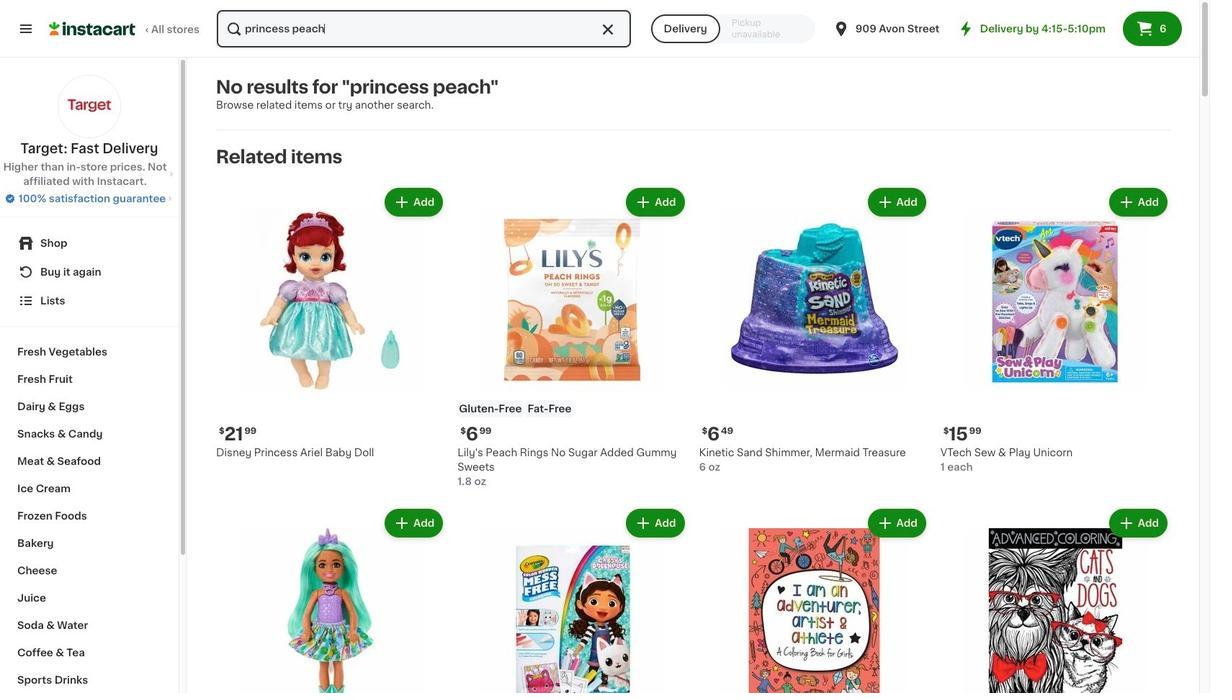 Task type: describe. For each thing, give the bounding box(es) containing it.
instacart logo image
[[49, 20, 135, 37]]

target: fast delivery logo image
[[58, 75, 121, 138]]



Task type: vqa. For each thing, say whether or not it's contained in the screenshot.
search field
yes



Task type: locate. For each thing, give the bounding box(es) containing it.
Search field
[[217, 10, 631, 48]]

None search field
[[215, 9, 632, 49]]

product group
[[216, 185, 446, 461], [458, 185, 688, 489], [699, 185, 929, 475], [941, 185, 1171, 475], [216, 507, 446, 694], [458, 507, 688, 694], [699, 507, 929, 694], [941, 507, 1171, 694]]

service type group
[[651, 14, 815, 43]]



